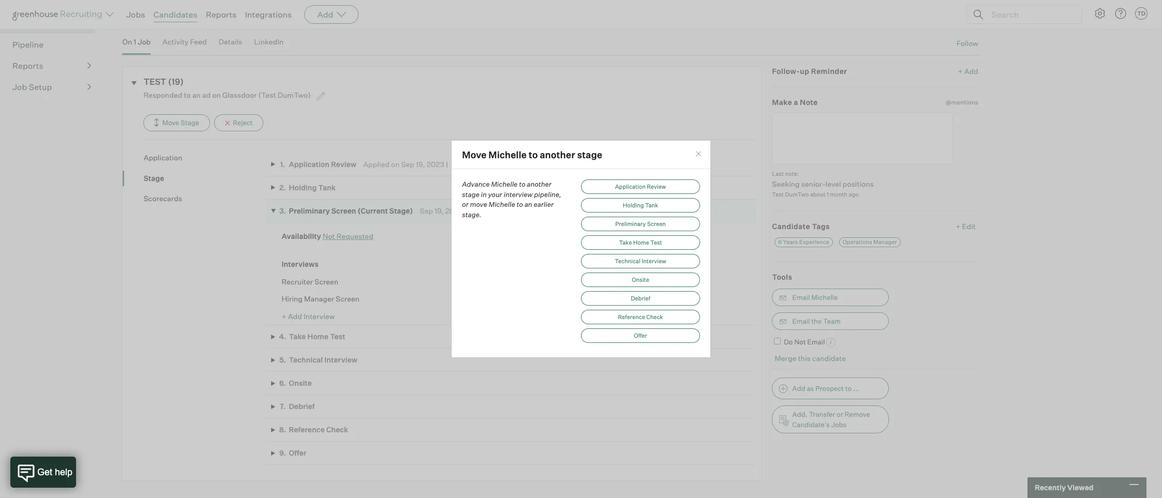 Task type: locate. For each thing, give the bounding box(es) containing it.
1 vertical spatial review
[[647, 183, 666, 191]]

or up stage.
[[462, 201, 469, 209]]

tags
[[812, 222, 830, 231]]

on right ad
[[212, 91, 221, 99]]

stage inside advance michelle to another stage in your interview pipeline, or move michelle to an earlier stage.
[[462, 190, 480, 199]]

0 horizontal spatial review
[[331, 160, 357, 169]]

michelle.gardner@gmail.com
[[122, 3, 222, 12]]

0 horizontal spatial job
[[12, 82, 27, 92]]

onsite down technical interview on the bottom right of page
[[632, 277, 650, 284]]

0 vertical spatial job
[[138, 37, 151, 46]]

1 horizontal spatial an
[[525, 201, 533, 209]]

2 vertical spatial interview
[[325, 356, 358, 365]]

responded to an ad on glassdoor (test dumtwo)
[[144, 91, 313, 99]]

@mentions
[[946, 98, 979, 106]]

on
[[212, 91, 221, 99], [391, 160, 400, 169]]

jobs up on 1 job
[[126, 9, 145, 20]]

0 horizontal spatial candidates link
[[12, 17, 91, 30]]

add down hiring
[[288, 312, 302, 321]]

1 vertical spatial home
[[308, 333, 329, 341]]

1 vertical spatial stage
[[462, 190, 480, 199]]

2023 left |
[[427, 160, 445, 169]]

to down interview
[[517, 201, 523, 209]]

1 vertical spatial another
[[527, 180, 552, 189]]

dumtwo)
[[278, 91, 311, 99]]

holding tank
[[623, 202, 659, 209]]

transfer
[[809, 410, 836, 419]]

1 vertical spatial onsite
[[289, 379, 312, 388]]

candidate
[[773, 222, 811, 231]]

None text field
[[773, 113, 954, 164]]

another inside advance michelle to another stage in your interview pipeline, or move michelle to an earlier stage.
[[527, 180, 552, 189]]

0 horizontal spatial 19,
[[416, 160, 425, 169]]

offer down reference check
[[634, 333, 648, 340]]

manager for operations
[[874, 239, 898, 246]]

0 vertical spatial home
[[633, 239, 650, 247]]

michelle for advance
[[491, 180, 518, 189]]

1 horizontal spatial 1
[[827, 191, 829, 198]]

td
[[1138, 10, 1146, 17]]

application review
[[615, 183, 666, 191]]

application up holding tank
[[615, 183, 646, 191]]

move for move stage
[[162, 119, 179, 127]]

0 vertical spatial another
[[540, 149, 576, 160]]

0 horizontal spatial candidates
[[12, 18, 58, 29]]

2 vertical spatial +
[[282, 312, 287, 321]]

holding right 2.
[[289, 183, 317, 192]]

last
[[773, 170, 784, 177]]

0 horizontal spatial take
[[289, 333, 306, 341]]

(439)-859-8145
[[235, 3, 292, 12]]

0 horizontal spatial on
[[212, 91, 221, 99]]

a left the "headline"
[[138, 15, 142, 24]]

application link
[[144, 153, 266, 163]]

&
[[417, 3, 422, 12]]

or left the remove
[[837, 410, 844, 419]]

holding
[[289, 183, 317, 192], [623, 202, 644, 209]]

add inside button
[[793, 385, 806, 393]]

0 horizontal spatial reports link
[[12, 60, 91, 72]]

this
[[799, 354, 811, 363]]

1 vertical spatial preliminary
[[616, 221, 646, 228]]

candidates up activity in the top of the page
[[154, 9, 198, 20]]

advance michelle to another stage in your interview pipeline, or move michelle to an earlier stage.
[[462, 180, 562, 219]]

1 horizontal spatial test
[[651, 239, 662, 247]]

candidates link up activity in the top of the page
[[154, 9, 198, 20]]

email for email michelle
[[793, 293, 810, 302]]

3.
[[279, 207, 286, 215]]

reference inside move michelle to another stage dialog
[[618, 314, 645, 321]]

eastern
[[354, 3, 380, 12]]

candidates link for pipeline link
[[12, 17, 91, 30]]

michelle down your
[[489, 201, 515, 209]]

debrief
[[631, 295, 651, 302], [289, 402, 315, 411]]

tools
[[773, 273, 793, 282]]

1 right about
[[827, 191, 829, 198]]

email inside email michelle button
[[793, 293, 810, 302]]

1 right the 'on'
[[134, 37, 136, 46]]

candidates link
[[154, 9, 198, 20], [12, 17, 91, 30]]

job right the 'on'
[[138, 37, 151, 46]]

manager inside operations manager link
[[874, 239, 898, 246]]

1 vertical spatial 1
[[827, 191, 829, 198]]

michelle up email the team button
[[812, 293, 838, 302]]

0 horizontal spatial an
[[192, 91, 201, 99]]

operations manager link
[[840, 238, 901, 248]]

on for ad
[[212, 91, 221, 99]]

or inside add, transfer or remove candidate's jobs
[[837, 410, 844, 419]]

preliminary up take home test
[[616, 221, 646, 228]]

recently
[[1035, 484, 1066, 492]]

email right not
[[808, 338, 825, 346]]

0 vertical spatial stage
[[181, 119, 199, 127]]

job left setup
[[12, 82, 27, 92]]

another
[[540, 149, 576, 160], [527, 180, 552, 189]]

on right applied
[[391, 160, 400, 169]]

candidates up "pipeline"
[[12, 18, 58, 29]]

0 horizontal spatial move
[[162, 119, 179, 127]]

interview
[[642, 258, 667, 265], [304, 312, 335, 321], [325, 356, 358, 365]]

home down preliminary screen at the top of the page
[[633, 239, 650, 247]]

follow
[[957, 39, 979, 48]]

6. onsite
[[279, 379, 312, 388]]

seeking
[[773, 180, 800, 188]]

add left the as
[[793, 385, 806, 393]]

reports link up details
[[206, 9, 237, 20]]

interview inside move michelle to another stage dialog
[[642, 258, 667, 265]]

1
[[134, 37, 136, 46], [827, 191, 829, 198]]

1 horizontal spatial onsite
[[632, 277, 650, 284]]

1 horizontal spatial debrief
[[631, 295, 651, 302]]

1 vertical spatial job
[[12, 82, 27, 92]]

take down preliminary screen at the top of the page
[[619, 239, 632, 247]]

19,
[[416, 160, 425, 169], [435, 207, 444, 215]]

move
[[162, 119, 179, 127], [462, 149, 487, 160]]

0 horizontal spatial 1
[[134, 37, 136, 46]]

move right |
[[462, 149, 487, 160]]

0 horizontal spatial stage
[[144, 174, 164, 183]]

move inside dialog
[[462, 149, 487, 160]]

a left note
[[794, 98, 799, 107]]

1 horizontal spatial technical
[[615, 258, 641, 265]]

debrief right the 7.
[[289, 402, 315, 411]]

1 vertical spatial take
[[289, 333, 306, 341]]

add for add a headline
[[122, 15, 136, 24]]

integrations
[[245, 9, 292, 20]]

add for add as prospect to ...
[[793, 385, 806, 393]]

1 horizontal spatial a
[[794, 98, 799, 107]]

test (19)
[[144, 76, 184, 87]]

interview for + add interview
[[304, 312, 335, 321]]

manager down recruiter screen
[[304, 295, 334, 303]]

recently viewed
[[1035, 484, 1094, 492]]

0 vertical spatial take
[[619, 239, 632, 247]]

0 horizontal spatial offer
[[289, 449, 307, 458]]

2 vertical spatial email
[[808, 338, 825, 346]]

0 vertical spatial email
[[793, 293, 810, 302]]

technical right the 5.
[[289, 356, 323, 365]]

0 vertical spatial stage
[[577, 149, 603, 160]]

an left ad
[[192, 91, 201, 99]]

1 horizontal spatial manager
[[874, 239, 898, 246]]

interview for 5. technical interview
[[325, 356, 358, 365]]

operations manager
[[843, 239, 898, 246]]

configure image
[[1094, 7, 1107, 20]]

screen left (current
[[332, 207, 356, 215]]

review up holding tank
[[647, 183, 666, 191]]

1 vertical spatial 19,
[[435, 207, 444, 215]]

2023 left move
[[445, 207, 463, 215]]

email the team
[[793, 317, 841, 325]]

an down interview
[[525, 201, 533, 209]]

+ down hiring
[[282, 312, 287, 321]]

9.
[[279, 449, 286, 458]]

application for application review
[[615, 183, 646, 191]]

preliminary inside move michelle to another stage dialog
[[616, 221, 646, 228]]

to left ad
[[184, 91, 191, 99]]

review inside move michelle to another stage dialog
[[647, 183, 666, 191]]

+ down follow link
[[959, 67, 963, 75]]

0 horizontal spatial check
[[326, 426, 349, 435]]

onsite
[[632, 277, 650, 284], [289, 379, 312, 388]]

manager right operations at right
[[874, 239, 898, 246]]

viewed
[[1068, 484, 1094, 492]]

0 horizontal spatial stage
[[462, 190, 480, 199]]

1 horizontal spatial stage
[[577, 149, 603, 160]]

screen up hiring manager screen
[[315, 277, 339, 286]]

0 horizontal spatial a
[[138, 15, 142, 24]]

1 horizontal spatial sep
[[420, 207, 433, 215]]

0 horizontal spatial tank
[[318, 183, 336, 192]]

1 horizontal spatial on
[[391, 160, 400, 169]]

home
[[633, 239, 650, 247], [308, 333, 329, 341]]

move stage
[[162, 119, 199, 127]]

7. debrief
[[280, 402, 315, 411]]

to left ...
[[846, 385, 852, 393]]

add,
[[793, 410, 808, 419]]

recruiter screen
[[282, 277, 339, 286]]

application up 2. holding tank
[[289, 160, 330, 169]]

application inside move michelle to another stage dialog
[[615, 183, 646, 191]]

a for add
[[138, 15, 142, 24]]

1 vertical spatial holding
[[623, 202, 644, 209]]

0 vertical spatial onsite
[[632, 277, 650, 284]]

8. reference check
[[279, 426, 349, 435]]

interview down hiring manager screen
[[304, 312, 335, 321]]

reference
[[618, 314, 645, 321], [289, 426, 325, 435]]

0 horizontal spatial or
[[462, 201, 469, 209]]

michelle inside email michelle button
[[812, 293, 838, 302]]

preliminary down 2. holding tank
[[289, 207, 330, 215]]

take right 4.
[[289, 333, 306, 341]]

reports down "pipeline"
[[12, 61, 43, 71]]

candidates link up pipeline link
[[12, 17, 91, 30]]

move inside button
[[162, 119, 179, 127]]

0 vertical spatial offer
[[634, 333, 648, 340]]

on
[[122, 37, 132, 46]]

19, left stage.
[[435, 207, 444, 215]]

holding up preliminary screen at the top of the page
[[623, 202, 644, 209]]

note
[[800, 98, 818, 107]]

reject
[[233, 119, 253, 127]]

reports link
[[206, 9, 237, 20], [12, 60, 91, 72]]

interview down 4. take home test
[[325, 356, 358, 365]]

0 horizontal spatial sep
[[401, 160, 415, 169]]

tank up 3. preliminary screen (current stage)
[[318, 183, 336, 192]]

1 horizontal spatial check
[[647, 314, 663, 321]]

home down + add interview link
[[308, 333, 329, 341]]

19, left |
[[416, 160, 425, 169]]

1 vertical spatial reports link
[[12, 60, 91, 72]]

1 horizontal spatial application
[[289, 160, 330, 169]]

screen inside move michelle to another stage dialog
[[647, 221, 666, 228]]

to
[[184, 91, 191, 99], [529, 149, 538, 160], [519, 180, 526, 189], [517, 201, 523, 209], [846, 385, 852, 393]]

review left applied
[[331, 160, 357, 169]]

interview down take home test
[[642, 258, 667, 265]]

stage.
[[462, 211, 482, 219]]

test down seeking
[[773, 191, 784, 198]]

4. take home test
[[279, 333, 346, 341]]

take inside move michelle to another stage dialog
[[619, 239, 632, 247]]

1 horizontal spatial or
[[837, 410, 844, 419]]

michelle up interview
[[489, 149, 527, 160]]

details
[[219, 37, 242, 46]]

1 horizontal spatial tank
[[646, 202, 659, 209]]

1 horizontal spatial reference
[[618, 314, 645, 321]]

edit
[[963, 222, 976, 231]]

6.
[[279, 379, 286, 388]]

1 horizontal spatial holding
[[623, 202, 644, 209]]

check
[[647, 314, 663, 321], [326, 426, 349, 435]]

0 vertical spatial debrief
[[631, 295, 651, 302]]

make
[[773, 98, 793, 107]]

Search text field
[[989, 7, 1073, 22]]

0 vertical spatial 1
[[134, 37, 136, 46]]

0 vertical spatial technical
[[615, 258, 641, 265]]

1 vertical spatial manager
[[304, 295, 334, 303]]

move down responded at top
[[162, 119, 179, 127]]

email
[[793, 293, 810, 302], [793, 317, 810, 325], [808, 338, 825, 346]]

1 vertical spatial technical
[[289, 356, 323, 365]]

1 horizontal spatial take
[[619, 239, 632, 247]]

another for move michelle to another stage
[[540, 149, 576, 160]]

onsite right 6.
[[289, 379, 312, 388]]

1 vertical spatial an
[[525, 201, 533, 209]]

0 vertical spatial check
[[647, 314, 663, 321]]

debrief up reference check
[[631, 295, 651, 302]]

hiring
[[282, 295, 303, 303]]

add inside popup button
[[317, 9, 334, 20]]

reports link up job setup link on the top of the page
[[12, 60, 91, 72]]

+ left the edit
[[956, 222, 961, 231]]

2023
[[427, 160, 445, 169], [445, 207, 463, 215]]

1 vertical spatial email
[[793, 317, 810, 325]]

test up 5. technical interview
[[330, 333, 346, 341]]

do
[[784, 338, 793, 346]]

move michelle to another stage dialog
[[451, 140, 711, 358]]

debrief inside move michelle to another stage dialog
[[631, 295, 651, 302]]

test inside last note: seeking senior-level positions test dumtwo               about 1 month               ago
[[773, 191, 784, 198]]

0 horizontal spatial jobs
[[126, 9, 145, 20]]

email left the
[[793, 317, 810, 325]]

application down the move stage button
[[144, 153, 183, 162]]

1 vertical spatial interview
[[304, 312, 335, 321]]

0 vertical spatial reports link
[[206, 9, 237, 20]]

years
[[784, 239, 798, 246]]

interviews
[[282, 260, 319, 269]]

merge
[[775, 354, 797, 363]]

1 horizontal spatial jobs
[[832, 421, 847, 429]]

setup
[[29, 82, 52, 92]]

1 horizontal spatial home
[[633, 239, 650, 247]]

sep
[[401, 160, 415, 169], [420, 207, 433, 215]]

jobs down transfer
[[832, 421, 847, 429]]

add up the 'on'
[[122, 15, 136, 24]]

1 vertical spatial or
[[837, 410, 844, 419]]

tank up preliminary screen at the top of the page
[[646, 202, 659, 209]]

candidate tags
[[773, 222, 830, 231]]

0 horizontal spatial technical
[[289, 356, 323, 365]]

stage up application link at the top of the page
[[181, 119, 199, 127]]

reminder
[[812, 67, 848, 75]]

email up email the team
[[793, 293, 810, 302]]

offer right 9.
[[289, 449, 307, 458]]

michelle up your
[[491, 180, 518, 189]]

stage for advance michelle to another stage in your interview pipeline, or move michelle to an earlier stage.
[[462, 190, 480, 199]]

manager for hiring
[[304, 295, 334, 303]]

1 vertical spatial jobs
[[832, 421, 847, 429]]

reports up details
[[206, 9, 237, 20]]

operations
[[843, 239, 873, 246]]

1 vertical spatial a
[[794, 98, 799, 107]]

0 vertical spatial or
[[462, 201, 469, 209]]

add left eastern
[[317, 9, 334, 20]]

stage up the scorecards
[[144, 174, 164, 183]]

technical down take home test
[[615, 258, 641, 265]]

make a note
[[773, 98, 818, 107]]

email inside email the team button
[[793, 317, 810, 325]]

0 horizontal spatial 2023
[[427, 160, 445, 169]]

test down preliminary screen at the top of the page
[[651, 239, 662, 247]]

0 horizontal spatial holding
[[289, 183, 317, 192]]

1 vertical spatial debrief
[[289, 402, 315, 411]]

1 horizontal spatial 2023
[[445, 207, 463, 215]]

screen down holding tank
[[647, 221, 666, 228]]

job
[[138, 37, 151, 46], [12, 82, 27, 92]]

0 horizontal spatial reference
[[289, 426, 325, 435]]

1 horizontal spatial candidates link
[[154, 9, 198, 20]]

offer inside move michelle to another stage dialog
[[634, 333, 648, 340]]

sep right stage)
[[420, 207, 433, 215]]

job setup link
[[12, 81, 91, 93]]

sep right applied
[[401, 160, 415, 169]]

2 horizontal spatial test
[[773, 191, 784, 198]]

1 vertical spatial test
[[651, 239, 662, 247]]

level
[[826, 180, 842, 188]]



Task type: describe. For each thing, give the bounding box(es) containing it.
headline
[[144, 15, 173, 24]]

pipeline
[[12, 39, 44, 50]]

pipeline,
[[534, 190, 562, 199]]

ago
[[849, 191, 859, 198]]

email the team button
[[773, 312, 890, 330]]

1 inside last note: seeking senior-level positions test dumtwo               about 1 month               ago
[[827, 191, 829, 198]]

check inside move michelle to another stage dialog
[[647, 314, 663, 321]]

activity
[[163, 37, 189, 46]]

feed
[[190, 37, 207, 46]]

0 vertical spatial tank
[[318, 183, 336, 192]]

technical interview
[[615, 258, 667, 265]]

move stage button
[[144, 114, 210, 132]]

applied
[[363, 160, 390, 169]]

(gmt-
[[304, 3, 327, 12]]

the
[[812, 317, 822, 325]]

0 horizontal spatial reports
[[12, 61, 43, 71]]

0 horizontal spatial debrief
[[289, 402, 315, 411]]

8145
[[275, 3, 292, 12]]

5. technical interview
[[279, 356, 358, 365]]

holding inside move michelle to another stage dialog
[[623, 202, 644, 209]]

+ add interview
[[282, 312, 335, 321]]

positions
[[843, 180, 874, 188]]

test inside move michelle to another stage dialog
[[651, 239, 662, 247]]

candidate
[[813, 354, 846, 363]]

up
[[800, 67, 810, 75]]

0 vertical spatial 2023
[[427, 160, 445, 169]]

jobs inside add, transfer or remove candidate's jobs
[[832, 421, 847, 429]]

td button
[[1134, 5, 1150, 22]]

screen down recruiter screen
[[336, 295, 360, 303]]

td button
[[1136, 7, 1148, 20]]

move
[[470, 201, 488, 209]]

email michelle
[[793, 293, 838, 302]]

(gmt-04:00) eastern time (us & canada)
[[304, 3, 453, 12]]

dumtwo
[[785, 191, 809, 198]]

do not email
[[784, 338, 825, 346]]

1 vertical spatial sep
[[420, 207, 433, 215]]

0 horizontal spatial onsite
[[289, 379, 312, 388]]

move for move michelle to another stage
[[462, 149, 487, 160]]

2.
[[279, 183, 286, 192]]

on for applied
[[391, 160, 400, 169]]

+ add
[[959, 67, 979, 75]]

follow link
[[957, 38, 979, 48]]

add for add
[[317, 9, 334, 20]]

1 vertical spatial stage
[[144, 174, 164, 183]]

+ for + add
[[959, 67, 963, 75]]

add, transfer or remove candidate's jobs
[[793, 410, 871, 429]]

note:
[[786, 170, 799, 177]]

1 horizontal spatial 19,
[[435, 207, 444, 215]]

7.
[[280, 402, 286, 411]]

1 vertical spatial 2023
[[445, 207, 463, 215]]

another for advance michelle to another stage in your interview pipeline, or move michelle to an earlier stage.
[[527, 180, 552, 189]]

0 horizontal spatial test
[[330, 333, 346, 341]]

an inside advance michelle to another stage in your interview pipeline, or move michelle to an earlier stage.
[[525, 201, 533, 209]]

Do Not Email checkbox
[[775, 338, 781, 345]]

add button
[[304, 5, 359, 24]]

integrations link
[[245, 9, 292, 20]]

6 years experience
[[779, 239, 830, 246]]

add a headline
[[122, 15, 173, 24]]

about
[[811, 191, 826, 198]]

michelle for move
[[489, 149, 527, 160]]

in
[[481, 190, 487, 199]]

(us
[[402, 3, 415, 12]]

stage for move michelle to another stage
[[577, 149, 603, 160]]

details link
[[219, 37, 242, 52]]

experience
[[800, 239, 830, 246]]

ad
[[202, 91, 211, 99]]

4.
[[279, 333, 286, 341]]

(current
[[358, 207, 388, 215]]

1 vertical spatial check
[[326, 426, 349, 435]]

stage inside button
[[181, 119, 199, 127]]

0 vertical spatial sep
[[401, 160, 415, 169]]

senior-
[[802, 180, 826, 188]]

follow-up reminder
[[773, 67, 848, 75]]

remove
[[845, 410, 871, 419]]

recruiter
[[282, 277, 313, 286]]

application for application
[[144, 153, 183, 162]]

|
[[446, 160, 448, 169]]

1.
[[280, 160, 285, 169]]

0 vertical spatial holding
[[289, 183, 317, 192]]

tank inside move michelle to another stage dialog
[[646, 202, 659, 209]]

1 horizontal spatial job
[[138, 37, 151, 46]]

0 vertical spatial review
[[331, 160, 357, 169]]

stage link
[[144, 173, 266, 183]]

6 years experience link
[[775, 238, 833, 248]]

0 vertical spatial reports
[[206, 9, 237, 20]]

0 horizontal spatial preliminary
[[289, 207, 330, 215]]

add as prospect to ...
[[793, 385, 860, 393]]

team
[[824, 317, 841, 325]]

1 horizontal spatial candidates
[[154, 9, 198, 20]]

greenhouse recruiting image
[[12, 8, 106, 21]]

to up pipeline,
[[529, 149, 538, 160]]

(test
[[258, 91, 276, 99]]

responded
[[144, 91, 182, 99]]

to up interview
[[519, 180, 526, 189]]

as
[[807, 385, 815, 393]]

activity feed
[[163, 37, 207, 46]]

0 vertical spatial jobs
[[126, 9, 145, 20]]

jobs link
[[126, 9, 145, 20]]

a for make
[[794, 98, 799, 107]]

0 vertical spatial an
[[192, 91, 201, 99]]

add down follow link
[[965, 67, 979, 75]]

1 horizontal spatial reports link
[[206, 9, 237, 20]]

canada)
[[424, 3, 453, 12]]

not
[[795, 338, 806, 346]]

+ add link
[[959, 66, 979, 76]]

merge this candidate
[[775, 354, 846, 363]]

availability
[[282, 232, 321, 241]]

3. preliminary screen (current stage)
[[279, 207, 413, 215]]

+ edit
[[956, 222, 976, 231]]

...
[[854, 385, 860, 393]]

onsite inside move michelle to another stage dialog
[[632, 277, 650, 284]]

+ for + edit
[[956, 222, 961, 231]]

scorecards
[[144, 194, 182, 203]]

email for email the team
[[793, 317, 810, 325]]

+ edit link
[[954, 219, 979, 233]]

time
[[382, 3, 400, 12]]

9. offer
[[279, 449, 307, 458]]

+ for + add interview
[[282, 312, 287, 321]]

home inside move michelle to another stage dialog
[[633, 239, 650, 247]]

interview
[[504, 190, 533, 199]]

job setup
[[12, 82, 52, 92]]

your
[[488, 190, 503, 199]]

michelle for email
[[812, 293, 838, 302]]

(19)
[[168, 76, 184, 87]]

or inside advance michelle to another stage in your interview pipeline, or move michelle to an earlier stage.
[[462, 201, 469, 209]]

move michelle to another stage
[[462, 149, 603, 160]]

close image
[[695, 150, 703, 158]]

technical inside move michelle to another stage dialog
[[615, 258, 641, 265]]

to inside add as prospect to ... button
[[846, 385, 852, 393]]

test
[[144, 76, 166, 87]]

glassdoor
[[222, 91, 257, 99]]

reject button
[[214, 114, 264, 132]]

1 vertical spatial offer
[[289, 449, 307, 458]]

candidates link for rightmost reports link
[[154, 9, 198, 20]]

1 vertical spatial reference
[[289, 426, 325, 435]]



Task type: vqa. For each thing, say whether or not it's contained in the screenshot.


